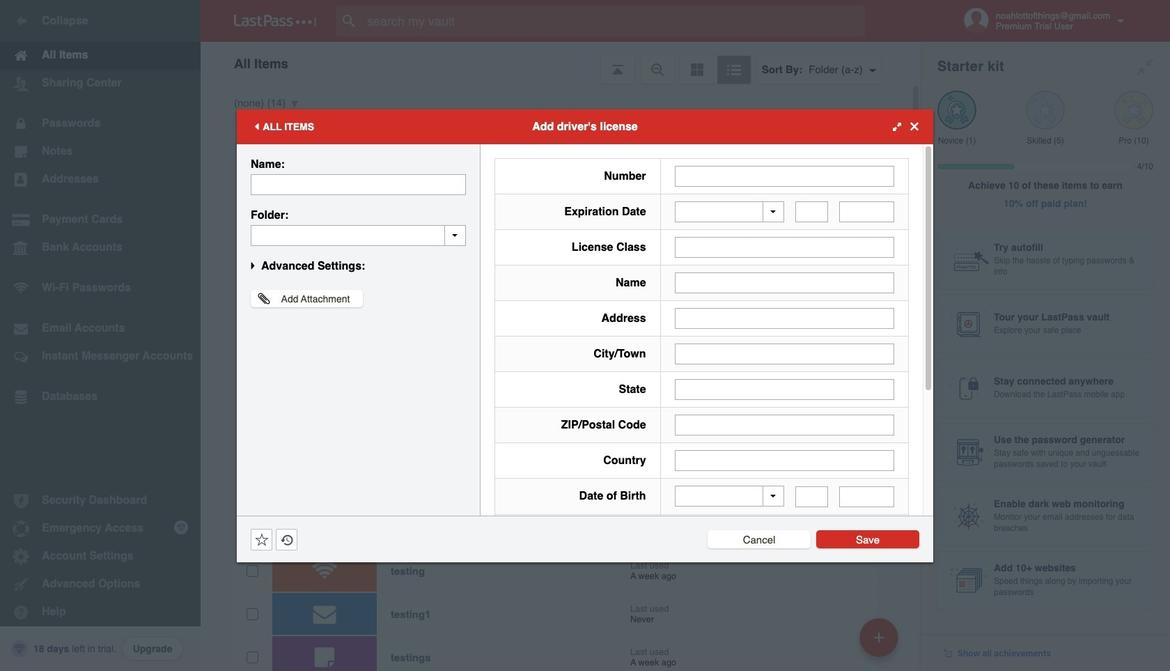 Task type: locate. For each thing, give the bounding box(es) containing it.
None text field
[[796, 201, 829, 222], [840, 201, 895, 222], [675, 273, 895, 293], [675, 308, 895, 329], [675, 344, 895, 365], [796, 486, 829, 507], [796, 201, 829, 222], [840, 201, 895, 222], [675, 273, 895, 293], [675, 308, 895, 329], [675, 344, 895, 365], [796, 486, 829, 507]]

main navigation navigation
[[0, 0, 201, 671]]

new item navigation
[[855, 614, 907, 671]]

new item image
[[875, 632, 884, 642]]

search my vault text field
[[336, 6, 893, 36]]

Search search field
[[336, 6, 893, 36]]

vault options navigation
[[201, 42, 921, 84]]

None text field
[[675, 166, 895, 186], [251, 174, 466, 195], [251, 225, 466, 246], [675, 237, 895, 258], [675, 379, 895, 400], [675, 415, 895, 436], [675, 450, 895, 471], [840, 486, 895, 507], [675, 166, 895, 186], [251, 174, 466, 195], [251, 225, 466, 246], [675, 237, 895, 258], [675, 379, 895, 400], [675, 415, 895, 436], [675, 450, 895, 471], [840, 486, 895, 507]]

dialog
[[237, 109, 934, 671]]



Task type: describe. For each thing, give the bounding box(es) containing it.
lastpass image
[[234, 15, 316, 27]]



